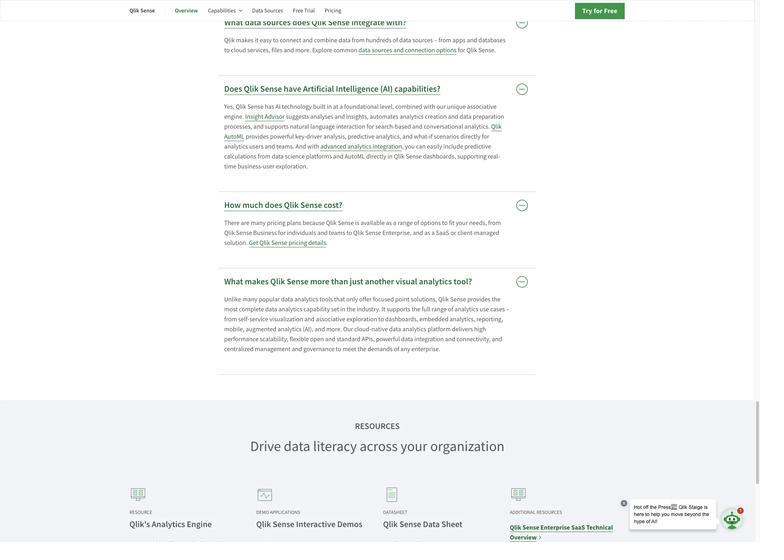 Task type: describe. For each thing, give the bounding box(es) containing it.
what for what makes qlik sense more than just another visual analytics tool?
[[224, 276, 243, 287]]

than
[[331, 276, 348, 287]]

visualization
[[270, 315, 303, 323]]

qlik inside , you can easily include predictive calculations from data science platforms and automl directly in qlik sense dashboards, supporting real- time business-user exploration.
[[394, 152, 405, 161]]

associative inside the 'yes, qlik sense has ai technology built in at a foundational level, combined with our unique associative engine.'
[[467, 103, 497, 111]]

applications
[[270, 509, 301, 515]]

embedded
[[420, 315, 449, 323]]

analytics
[[152, 519, 185, 530]]

have
[[284, 83, 302, 94]]

analytics up capability in the bottom of the page
[[295, 295, 319, 303]]

pricing
[[325, 7, 342, 14]]

1 vertical spatial your
[[401, 437, 428, 455]]

are
[[241, 219, 250, 227]]

demo applications qlik sense interactive demos
[[256, 509, 363, 530]]

full
[[422, 305, 431, 313]]

many inside there are many pricing plans because qlik sense is available as a range of options to fit your needs, from qlik sense business for individuals and teams to qlik sense enterprise, and as a saas or client-managed solution.
[[251, 219, 266, 227]]

what for what data sources does qlik sense integrate with?
[[224, 17, 243, 28]]

business-
[[238, 162, 263, 171]]

data sources and connection options link
[[359, 46, 457, 55]]

datasheet qlik sense data sheet
[[383, 509, 463, 530]]

engine
[[187, 519, 212, 530]]

automl inside , you can easily include predictive calculations from data science platforms and automl directly in qlik sense dashboards, supporting real- time business-user exploration.
[[345, 152, 365, 161]]

to left cloud
[[224, 46, 230, 54]]

pricing for plans
[[267, 219, 286, 227]]

set
[[331, 305, 339, 313]]

data inside dropdown button
[[245, 17, 261, 28]]

more. inside 'unlike many popular data analytics tools that only offer focused point solutions, qlik sense provides the most complete data analytics capability set in the industry. it supports the full range of analytics use cases – from self-service visualization and associative exploration to dashboards, embedded analytics, reporting, mobile, augmented analytics (ai), and more. our cloud-native data analytics platform delivers high performance scalability, flexible open and standard apis, powerful data integration and connectivity, and centralized management and governance to meet the demands of any enterprise.'
[[327, 325, 342, 333]]

because
[[303, 219, 325, 227]]

analytics up any
[[403, 325, 427, 333]]

if
[[430, 132, 433, 141]]

capabilities?
[[395, 83, 441, 94]]

capability
[[304, 305, 330, 313]]

supports inside 'unlike many popular data analytics tools that only offer focused point solutions, qlik sense provides the most complete data analytics capability set in the industry. it supports the full range of analytics use cases – from self-service visualization and associative exploration to dashboards, embedded analytics, reporting, mobile, augmented analytics (ai), and more. our cloud-native data analytics platform delivers high performance scalability, flexible open and standard apis, powerful data integration and connectivity, and centralized management and governance to meet the demands of any enterprise.'
[[387, 305, 411, 313]]

processes,
[[224, 123, 252, 131]]

0 vertical spatial options
[[437, 46, 457, 54]]

of left any
[[394, 345, 400, 353]]

data up data sources and connection options link
[[400, 36, 412, 44]]

the down only
[[347, 305, 356, 313]]

and right open
[[325, 335, 336, 343]]

insight
[[245, 113, 264, 121]]

suggests analyses and insights, automates analytics creation and data preparation processes, and supports natural language interaction for search-based and conversational analytics.
[[224, 113, 505, 131]]

many inside 'unlike many popular data analytics tools that only offer focused point solutions, qlik sense provides the most complete data analytics capability set in the industry. it supports the full range of analytics use cases – from self-service visualization and associative exploration to dashboards, embedded analytics, reporting, mobile, augmented analytics (ai), and more. our cloud-native data analytics platform delivers high performance scalability, flexible open and standard apis, powerful data integration and connectivity, and centralized management and governance to meet the demands of any enterprise.'
[[243, 295, 258, 303]]

the down 'apis,'
[[358, 345, 367, 353]]

enterprise.
[[412, 345, 441, 353]]

plans
[[287, 219, 302, 227]]

explore
[[313, 46, 333, 54]]

high
[[475, 325, 486, 333]]

to left meet
[[336, 345, 342, 353]]

options inside there are many pricing plans because qlik sense is available as a range of options to fit your needs, from qlik sense business for individuals and teams to qlik sense enterprise, and as a saas or client-managed solution.
[[421, 219, 441, 227]]

popular
[[259, 295, 280, 303]]

integration inside advanced analytics integration link
[[373, 142, 402, 151]]

free inside 'link'
[[605, 6, 618, 15]]

scenarios
[[434, 132, 460, 141]]

to up the files
[[273, 36, 279, 44]]

does qlik sense have artificial intelligence (ai) capabilities? button
[[219, 76, 537, 102]]

0 horizontal spatial does
[[265, 199, 283, 211]]

tools
[[320, 295, 333, 303]]

in inside , you can easily include predictive calculations from data science platforms and automl directly in qlik sense dashboards, supporting real- time business-user exploration.
[[388, 152, 393, 161]]

from inside 'unlike many popular data analytics tools that only offer focused point solutions, qlik sense provides the most complete data analytics capability set in the industry. it supports the full range of analytics use cases – from self-service visualization and associative exploration to dashboards, embedded analytics, reporting, mobile, augmented analytics (ai), and more. our cloud-native data analytics platform delivers high performance scalability, flexible open and standard apis, powerful data integration and connectivity, and centralized management and governance to meet the demands of any enterprise.'
[[224, 315, 237, 323]]

preparation
[[473, 113, 505, 121]]

and up 'what-' on the top of page
[[413, 123, 423, 131]]

range inside there are many pricing plans because qlik sense is available as a range of options to fit your needs, from qlik sense business for individuals and teams to qlik sense enterprise, and as a saas or client-managed solution.
[[398, 219, 413, 227]]

what makes qlik sense more than just another visual analytics tool? button
[[219, 268, 537, 295]]

capabilities
[[208, 7, 236, 14]]

and inside , you can easily include predictive calculations from data science platforms and automl directly in qlik sense dashboards, supporting real- time business-user exploration.
[[334, 152, 344, 161]]

governance
[[304, 345, 335, 353]]

data down the 'popular'
[[266, 305, 277, 313]]

what makes qlik sense more than just another visual analytics tool?
[[224, 276, 472, 287]]

and up .
[[318, 229, 328, 237]]

1 vertical spatial a
[[393, 219, 397, 227]]

for inside there are many pricing plans because qlik sense is available as a range of options to fit your needs, from qlik sense business for individuals and teams to qlik sense enterprise, and as a saas or client-managed solution.
[[278, 229, 286, 237]]

qlik sense link
[[130, 2, 155, 19]]

provides inside 'unlike many popular data analytics tools that only offer focused point solutions, qlik sense provides the most complete data analytics capability set in the industry. it supports the full range of analytics use cases – from self-service visualization and associative exploration to dashboards, embedded analytics, reporting, mobile, augmented analytics (ai), and more. our cloud-native data analytics platform delivers high performance scalability, flexible open and standard apis, powerful data integration and connectivity, and centralized management and governance to meet the demands of any enterprise.'
[[468, 295, 491, 303]]

unlike
[[224, 295, 241, 303]]

data up any
[[402, 335, 414, 343]]

directly inside , you can easily include predictive calculations from data science platforms and automl directly in qlik sense dashboards, supporting real- time business-user exploration.
[[367, 152, 387, 161]]

client-
[[458, 229, 475, 237]]

business
[[253, 229, 277, 237]]

and down unique
[[448, 113, 459, 121]]

resources
[[537, 509, 563, 515]]

management
[[255, 345, 291, 353]]

and
[[296, 142, 306, 151]]

or
[[451, 229, 457, 237]]

pricing link
[[325, 2, 342, 19]]

unique
[[447, 103, 466, 111]]

to up native on the bottom
[[379, 315, 384, 323]]

technical
[[587, 523, 613, 532]]

data down hundreds
[[359, 46, 371, 54]]

sheet
[[442, 519, 463, 530]]

analytics up visualization
[[279, 305, 303, 313]]

resource
[[130, 509, 153, 515]]

analytics inside suggests analyses and insights, automates analytics creation and data preparation processes, and supports natural language interaction for search-based and conversational analytics.
[[400, 113, 424, 121]]

for inside the try for free 'link'
[[594, 6, 603, 15]]

1 horizontal spatial sources
[[372, 46, 393, 54]]

literacy
[[313, 437, 357, 455]]

analytics down visualization
[[278, 325, 302, 333]]

more. inside qlik makes it easy to connect and combine data from hundreds of data sources – from apps and databases to cloud services, files and more. explore common
[[296, 46, 311, 54]]

sense inside 'unlike many popular data analytics tools that only offer focused point solutions, qlik sense provides the most complete data analytics capability set in the industry. it supports the full range of analytics use cases – from self-service visualization and associative exploration to dashboards, embedded analytics, reporting, mobile, augmented analytics (ai), and more. our cloud-native data analytics platform delivers high performance scalability, flexible open and standard apis, powerful data integration and connectivity, and centralized management and governance to meet the demands of any enterprise.'
[[451, 295, 467, 303]]

more
[[310, 276, 330, 287]]

associative inside 'unlike many popular data analytics tools that only offer focused point solutions, qlik sense provides the most complete data analytics capability set in the industry. it supports the full range of analytics use cases – from self-service visualization and associative exploration to dashboards, embedded analytics, reporting, mobile, augmented analytics (ai), and more. our cloud-native data analytics platform delivers high performance scalability, flexible open and standard apis, powerful data integration and connectivity, and centralized management and governance to meet the demands of any enterprise.'
[[316, 315, 346, 323]]

pricing for details
[[289, 239, 307, 247]]

from inside , you can easily include predictive calculations from data science platforms and automl directly in qlik sense dashboards, supporting real- time business-user exploration.
[[258, 152, 271, 161]]

only
[[347, 295, 358, 303]]

integrate
[[352, 17, 385, 28]]

additional resources
[[510, 509, 563, 515]]

combined
[[396, 103, 423, 111]]

self-
[[238, 315, 250, 323]]

free trial
[[293, 7, 315, 14]]

to left fit
[[443, 219, 448, 227]]

analytics down 'qlik automl' link
[[348, 142, 372, 151]]

and down flexible
[[292, 345, 302, 353]]

data up common
[[339, 36, 351, 44]]

datasheet
[[383, 509, 408, 515]]

how
[[224, 199, 241, 211]]

there are many pricing plans because qlik sense is available as a range of options to fit your needs, from qlik sense business for individuals and teams to qlik sense enterprise, and as a saas or client-managed solution.
[[224, 219, 501, 247]]

cloud-
[[355, 325, 372, 333]]

with inside the 'yes, qlik sense has ai technology built in at a foundational level, combined with our unique associative engine.'
[[424, 103, 436, 111]]

point
[[396, 295, 410, 303]]

,
[[402, 142, 404, 151]]

delivers
[[452, 325, 473, 333]]

data right drive
[[284, 437, 311, 455]]

flexible
[[290, 335, 309, 343]]

0 vertical spatial overview
[[175, 7, 198, 14]]

trial
[[305, 7, 315, 14]]

directly inside provides powerful key-driver analysis, predictive analytics, and what-if scenarios directly for analytics users and teams. and with
[[461, 132, 481, 141]]

hundreds
[[366, 36, 392, 44]]

integration inside 'unlike many popular data analytics tools that only offer focused point solutions, qlik sense provides the most complete data analytics capability set in the industry. it supports the full range of analytics use cases – from self-service visualization and associative exploration to dashboards, embedded analytics, reporting, mobile, augmented analytics (ai), and more. our cloud-native data analytics platform delivers high performance scalability, flexible open and standard apis, powerful data integration and connectivity, and centralized management and governance to meet the demands of any enterprise.'
[[415, 335, 444, 343]]

powerful inside 'unlike many popular data analytics tools that only offer focused point solutions, qlik sense provides the most complete data analytics capability set in the industry. it supports the full range of analytics use cases – from self-service visualization and associative exploration to dashboards, embedded analytics, reporting, mobile, augmented analytics (ai), and more. our cloud-native data analytics platform delivers high performance scalability, flexible open and standard apis, powerful data integration and connectivity, and centralized management and governance to meet the demands of any enterprise.'
[[376, 335, 400, 343]]

analytics left use
[[455, 305, 479, 313]]

analytics inside provides powerful key-driver analysis, predictive analytics, and what-if scenarios directly for analytics users and teams. and with
[[224, 142, 248, 151]]

from left apps
[[439, 36, 452, 44]]

data inside menu bar
[[252, 7, 263, 14]]

offer
[[359, 295, 372, 303]]

connection
[[405, 46, 435, 54]]

data right the 'popular'
[[281, 295, 293, 303]]

visual
[[396, 276, 418, 287]]

common
[[334, 46, 358, 54]]

qlik inside 'unlike many popular data analytics tools that only offer focused point solutions, qlik sense provides the most complete data analytics capability set in the industry. it supports the full range of analytics use cases – from self-service visualization and associative exploration to dashboards, embedded analytics, reporting, mobile, augmented analytics (ai), and more. our cloud-native data analytics platform delivers high performance scalability, flexible open and standard apis, powerful data integration and connectivity, and centralized management and governance to meet the demands of any enterprise.'
[[439, 295, 449, 303]]

demos
[[338, 519, 363, 530]]

data inside , you can easily include predictive calculations from data science platforms and automl directly in qlik sense dashboards, supporting real- time business-user exploration.
[[272, 152, 284, 161]]

1 horizontal spatial does
[[293, 17, 310, 28]]

the left full
[[412, 305, 421, 313]]

get qlik sense pricing details .
[[249, 239, 328, 247]]

cost?
[[324, 199, 343, 211]]

calculations
[[224, 152, 257, 161]]

provides inside provides powerful key-driver analysis, predictive analytics, and what-if scenarios directly for analytics users and teams. and with
[[246, 132, 269, 141]]

for inside suggests analyses and insights, automates analytics creation and data preparation processes, and supports natural language interaction for search-based and conversational analytics.
[[367, 123, 374, 131]]

our
[[437, 103, 446, 111]]

include
[[444, 142, 464, 151]]

centralized
[[224, 345, 254, 353]]

qlik inside the 'yes, qlik sense has ai technology built in at a foundational level, combined with our unique associative engine.'
[[236, 103, 247, 111]]

insight advisor link
[[245, 113, 285, 121]]

qlik inside datasheet qlik sense data sheet
[[383, 519, 398, 530]]

qlik inside the qlik automl
[[492, 123, 502, 131]]

that
[[334, 295, 345, 303]]

menu bar containing qlik sense
[[130, 2, 352, 19]]

is
[[355, 219, 360, 227]]

key-
[[295, 132, 307, 141]]



Task type: locate. For each thing, give the bounding box(es) containing it.
additional
[[510, 509, 536, 515]]

1 horizontal spatial provides
[[468, 295, 491, 303]]

predictive inside provides powerful key-driver analysis, predictive analytics, and what-if scenarios directly for analytics users and teams. and with
[[348, 132, 375, 141]]

supports down point
[[387, 305, 411, 313]]

overview down additional
[[510, 533, 537, 542]]

analytics.
[[465, 123, 490, 131]]

databases
[[479, 36, 506, 44]]

supports
[[265, 123, 289, 131], [387, 305, 411, 313]]

built
[[313, 103, 326, 111]]

1 horizontal spatial associative
[[467, 103, 497, 111]]

1 vertical spatial options
[[421, 219, 441, 227]]

saas left or
[[436, 229, 450, 237]]

1 horizontal spatial as
[[425, 229, 431, 237]]

0 vertical spatial data
[[252, 7, 263, 14]]

0 horizontal spatial with
[[308, 142, 319, 151]]

powerful up demands
[[376, 335, 400, 343]]

0 horizontal spatial pricing
[[267, 219, 286, 227]]

predictive for analysis,
[[348, 132, 375, 141]]

1 what from the top
[[224, 17, 243, 28]]

range up embedded
[[432, 305, 447, 313]]

1 horizontal spatial free
[[605, 6, 618, 15]]

1 horizontal spatial with
[[424, 103, 436, 111]]

our
[[344, 325, 353, 333]]

intelligence
[[336, 83, 379, 94]]

1 vertical spatial supports
[[387, 305, 411, 313]]

predictive up the supporting
[[465, 142, 492, 151]]

needs,
[[470, 219, 487, 227]]

advanced analytics integration link
[[321, 142, 402, 151]]

0 horizontal spatial a
[[340, 103, 343, 111]]

sources down sources
[[263, 17, 291, 28]]

0 horizontal spatial your
[[401, 437, 428, 455]]

associative down set
[[316, 315, 346, 323]]

– inside qlik makes it easy to connect and combine data from hundreds of data sources – from apps and databases to cloud services, files and more. explore common
[[435, 36, 438, 44]]

of inside qlik makes it easy to connect and combine data from hundreds of data sources – from apps and databases to cloud services, files and more. explore common
[[393, 36, 398, 44]]

0 vertical spatial more.
[[296, 46, 311, 54]]

suggests
[[286, 113, 309, 121]]

data sources link
[[252, 2, 283, 19]]

analytics
[[400, 113, 424, 121], [224, 142, 248, 151], [348, 142, 372, 151], [419, 276, 452, 287], [295, 295, 319, 303], [279, 305, 303, 313], [455, 305, 479, 313], [278, 325, 302, 333], [403, 325, 427, 333]]

predictive up advanced analytics integration
[[348, 132, 375, 141]]

qlik inside demo applications qlik sense interactive demos
[[256, 519, 271, 530]]

analytics,
[[376, 132, 402, 141], [450, 315, 476, 323]]

services,
[[248, 46, 271, 54]]

does right "much"
[[265, 199, 283, 211]]

analytics, inside 'unlike many popular data analytics tools that only offer focused point solutions, qlik sense provides the most complete data analytics capability set in the industry. it supports the full range of analytics use cases – from self-service visualization and associative exploration to dashboards, embedded analytics, reporting, mobile, augmented analytics (ai), and more. our cloud-native data analytics platform delivers high performance scalability, flexible open and standard apis, powerful data integration and connectivity, and centralized management and governance to meet the demands of any enterprise.'
[[450, 315, 476, 323]]

automl down advanced analytics integration link
[[345, 152, 365, 161]]

with?
[[387, 17, 407, 28]]

2 horizontal spatial in
[[388, 152, 393, 161]]

0 horizontal spatial free
[[293, 7, 303, 14]]

makes for what
[[245, 276, 269, 287]]

to
[[273, 36, 279, 44], [224, 46, 230, 54], [443, 219, 448, 227], [347, 229, 352, 237], [379, 315, 384, 323], [336, 345, 342, 353]]

1 vertical spatial many
[[243, 295, 258, 303]]

for left 'search-'
[[367, 123, 374, 131]]

sense inside demo applications qlik sense interactive demos
[[273, 519, 295, 530]]

try
[[583, 6, 593, 15]]

conversational
[[424, 123, 464, 131]]

2 vertical spatial in
[[341, 305, 346, 313]]

provides up users
[[246, 132, 269, 141]]

use
[[480, 305, 490, 313]]

individuals
[[287, 229, 316, 237]]

free inside menu bar
[[293, 7, 303, 14]]

across
[[360, 437, 398, 455]]

0 horizontal spatial analytics,
[[376, 132, 402, 141]]

service
[[250, 315, 268, 323]]

reporting,
[[477, 315, 504, 323]]

foundational
[[344, 103, 379, 111]]

user
[[263, 162, 275, 171]]

0 horizontal spatial provides
[[246, 132, 269, 141]]

does
[[293, 17, 310, 28], [265, 199, 283, 211]]

0 horizontal spatial integration
[[373, 142, 402, 151]]

based
[[395, 123, 411, 131]]

sources inside what data sources does qlik sense integrate with? dropdown button
[[263, 17, 291, 28]]

0 horizontal spatial overview
[[175, 7, 198, 14]]

(ai),
[[303, 325, 314, 333]]

for inside provides powerful key-driver analysis, predictive analytics, and what-if scenarios directly for analytics users and teams. and with
[[482, 132, 490, 141]]

resource qlik's analytics engine
[[130, 509, 212, 530]]

sense.
[[479, 46, 496, 54]]

has
[[265, 103, 274, 111]]

and down platform
[[445, 335, 456, 343]]

at
[[333, 103, 339, 111]]

as up enterprise,
[[386, 219, 392, 227]]

from up user
[[258, 152, 271, 161]]

0 horizontal spatial associative
[[316, 315, 346, 323]]

qlik sense
[[130, 7, 155, 14]]

saas inside qlik sense enterprise saas technical overview
[[572, 523, 586, 532]]

– inside 'unlike many popular data analytics tools that only offer focused point solutions, qlik sense provides the most complete data analytics capability set in the industry. it supports the full range of analytics use cases – from self-service visualization and associative exploration to dashboards, embedded analytics, reporting, mobile, augmented analytics (ai), and more. our cloud-native data analytics platform delivers high performance scalability, flexible open and standard apis, powerful data integration and connectivity, and centralized management and governance to meet the demands of any enterprise.'
[[507, 305, 510, 313]]

does down "free trial"
[[293, 17, 310, 28]]

technology
[[282, 103, 312, 111]]

0 horizontal spatial –
[[435, 36, 438, 44]]

as left or
[[425, 229, 431, 237]]

pricing
[[267, 219, 286, 227], [289, 239, 307, 247]]

engine.
[[224, 113, 244, 121]]

teams.
[[277, 142, 295, 151]]

1 horizontal spatial saas
[[572, 523, 586, 532]]

1 horizontal spatial data
[[423, 519, 440, 530]]

1 horizontal spatial powerful
[[376, 335, 400, 343]]

of up data sources and connection options link
[[393, 36, 398, 44]]

and left connection
[[394, 46, 404, 54]]

2 vertical spatial a
[[432, 229, 435, 237]]

advanced
[[321, 142, 347, 151]]

1 vertical spatial what
[[224, 276, 243, 287]]

0 vertical spatial provides
[[246, 132, 269, 141]]

what inside what data sources does qlik sense integrate with? dropdown button
[[224, 17, 243, 28]]

makes inside qlik makes it easy to connect and combine data from hundreds of data sources – from apps and databases to cloud services, files and more. explore common
[[236, 36, 254, 44]]

in inside 'unlike many popular data analytics tools that only offer focused point solutions, qlik sense provides the most complete data analytics capability set in the industry. it supports the full range of analytics use cases – from self-service visualization and associative exploration to dashboards, embedded analytics, reporting, mobile, augmented analytics (ai), and more. our cloud-native data analytics platform delivers high performance scalability, flexible open and standard apis, powerful data integration and connectivity, and centralized management and governance to meet the demands of any enterprise.'
[[341, 305, 346, 313]]

easily
[[427, 142, 443, 151]]

0 horizontal spatial data
[[252, 7, 263, 14]]

of up embedded
[[448, 305, 454, 313]]

0 vertical spatial automl
[[224, 132, 245, 141]]

0 vertical spatial as
[[386, 219, 392, 227]]

scalability,
[[260, 335, 289, 343]]

your inside there are many pricing plans because qlik sense is available as a range of options to fit your needs, from qlik sense business for individuals and teams to qlik sense enterprise, and as a saas or client-managed solution.
[[456, 219, 468, 227]]

and right enterprise,
[[413, 229, 423, 237]]

analytics inside dropdown button
[[419, 276, 452, 287]]

1 vertical spatial powerful
[[376, 335, 400, 343]]

0 vertical spatial –
[[435, 36, 438, 44]]

1 horizontal spatial directly
[[461, 132, 481, 141]]

dashboards, down point
[[386, 315, 419, 323]]

data down unique
[[460, 113, 472, 121]]

many up the business
[[251, 219, 266, 227]]

analytics down combined
[[400, 113, 424, 121]]

overview inside qlik sense enterprise saas technical overview
[[510, 533, 537, 542]]

integration up enterprise.
[[415, 335, 444, 343]]

and down at
[[335, 113, 345, 121]]

a up enterprise,
[[393, 219, 397, 227]]

provides up use
[[468, 295, 491, 303]]

automl down 'processes,'
[[224, 132, 245, 141]]

with down driver on the top of the page
[[308, 142, 319, 151]]

standard
[[337, 335, 361, 343]]

more.
[[296, 46, 311, 54], [327, 325, 342, 333]]

free left trial
[[293, 7, 303, 14]]

sense inside datasheet qlik sense data sheet
[[400, 519, 422, 530]]

1 horizontal spatial more.
[[327, 325, 342, 333]]

time
[[224, 162, 237, 171]]

does qlik sense have artificial intelligence (ai) capabilities?
[[224, 83, 441, 94]]

range inside 'unlike many popular data analytics tools that only offer focused point solutions, qlik sense provides the most complete data analytics capability set in the industry. it supports the full range of analytics use cases – from self-service visualization and associative exploration to dashboards, embedded analytics, reporting, mobile, augmented analytics (ai), and more. our cloud-native data analytics platform delivers high performance scalability, flexible open and standard apis, powerful data integration and connectivity, and centralized management and governance to meet the demands of any enterprise.'
[[432, 305, 447, 313]]

data left the sheet
[[423, 519, 440, 530]]

data down "teams."
[[272, 152, 284, 161]]

1 vertical spatial predictive
[[465, 142, 492, 151]]

–
[[435, 36, 438, 44], [507, 305, 510, 313]]

0 vertical spatial associative
[[467, 103, 497, 111]]

1 vertical spatial range
[[432, 305, 447, 313]]

and down advanced
[[334, 152, 344, 161]]

and right the connect
[[303, 36, 313, 44]]

predictive inside , you can easily include predictive calculations from data science platforms and automl directly in qlik sense dashboards, supporting real- time business-user exploration.
[[465, 142, 492, 151]]

language
[[311, 123, 335, 131]]

0 horizontal spatial sources
[[263, 17, 291, 28]]

1 horizontal spatial predictive
[[465, 142, 492, 151]]

0 vertical spatial integration
[[373, 142, 402, 151]]

– right cases on the bottom
[[507, 305, 510, 313]]

0 horizontal spatial powerful
[[270, 132, 294, 141]]

0 horizontal spatial saas
[[436, 229, 450, 237]]

another
[[365, 276, 394, 287]]

0 vertical spatial many
[[251, 219, 266, 227]]

0 vertical spatial saas
[[436, 229, 450, 237]]

1 vertical spatial as
[[425, 229, 431, 237]]

predictive for include
[[465, 142, 492, 151]]

for up get qlik sense pricing details link
[[278, 229, 286, 237]]

1 horizontal spatial overview
[[510, 533, 537, 542]]

dashboards, down easily
[[423, 152, 456, 161]]

2 what from the top
[[224, 276, 243, 287]]

and up open
[[315, 325, 325, 333]]

1 horizontal spatial range
[[432, 305, 447, 313]]

easy
[[260, 36, 272, 44]]

pricing up the business
[[267, 219, 286, 227]]

1 horizontal spatial analytics,
[[450, 315, 476, 323]]

data sources
[[252, 7, 283, 14]]

complete
[[239, 305, 264, 313]]

advisor
[[265, 113, 285, 121]]

0 horizontal spatial dashboards,
[[386, 315, 419, 323]]

supports inside suggests analyses and insights, automates analytics creation and data preparation processes, and supports natural language interaction for search-based and conversational analytics.
[[265, 123, 289, 131]]

saas inside there are many pricing plans because qlik sense is available as a range of options to fit your needs, from qlik sense business for individuals and teams to qlik sense enterprise, and as a saas or client-managed solution.
[[436, 229, 450, 237]]

analytics up calculations
[[224, 142, 248, 151]]

1 vertical spatial directly
[[367, 152, 387, 161]]

exploration
[[347, 315, 377, 323]]

search-
[[376, 123, 395, 131]]

analysis,
[[324, 132, 347, 141]]

it
[[255, 36, 259, 44]]

sense inside menu bar
[[141, 7, 155, 14]]

advanced analytics integration
[[321, 142, 402, 151]]

0 horizontal spatial as
[[386, 219, 392, 227]]

in inside the 'yes, qlik sense has ai technology built in at a foundational level, combined with our unique associative engine.'
[[327, 103, 332, 111]]

, you can easily include predictive calculations from data science platforms and automl directly in qlik sense dashboards, supporting real- time business-user exploration.
[[224, 142, 500, 171]]

1 vertical spatial sources
[[413, 36, 433, 44]]

directly down analytics.
[[461, 132, 481, 141]]

available
[[361, 219, 385, 227]]

1 vertical spatial automl
[[345, 152, 365, 161]]

sense inside , you can easily include predictive calculations from data science platforms and automl directly in qlik sense dashboards, supporting real- time business-user exploration.
[[406, 152, 422, 161]]

and right users
[[265, 142, 275, 151]]

0 vertical spatial analytics,
[[376, 132, 402, 141]]

1 horizontal spatial integration
[[415, 335, 444, 343]]

with inside provides powerful key-driver analysis, predictive analytics, and what-if scenarios directly for analytics users and teams. and with
[[308, 142, 319, 151]]

demo
[[256, 509, 269, 515]]

sense inside the 'yes, qlik sense has ai technology built in at a foundational level, combined with our unique associative engine.'
[[248, 103, 264, 111]]

what up the unlike
[[224, 276, 243, 287]]

0 vertical spatial supports
[[265, 123, 289, 131]]

– up data sources and connection options for qlik sense.
[[435, 36, 438, 44]]

dashboards, inside 'unlike many popular data analytics tools that only offer focused point solutions, qlik sense provides the most complete data analytics capability set in the industry. it supports the full range of analytics use cases – from self-service visualization and associative exploration to dashboards, embedded analytics, reporting, mobile, augmented analytics (ai), and more. our cloud-native data analytics platform delivers high performance scalability, flexible open and standard apis, powerful data integration and connectivity, and centralized management and governance to meet the demands of any enterprise.'
[[386, 315, 419, 323]]

1 vertical spatial saas
[[572, 523, 586, 532]]

1 vertical spatial more.
[[327, 325, 342, 333]]

to right the teams
[[347, 229, 352, 237]]

apps
[[453, 36, 466, 44]]

of inside there are many pricing plans because qlik sense is available as a range of options to fit your needs, from qlik sense business for individuals and teams to qlik sense enterprise, and as a saas or client-managed solution.
[[414, 219, 420, 227]]

data inside suggests analyses and insights, automates analytics creation and data preparation processes, and supports natural language interaction for search-based and conversational analytics.
[[460, 113, 472, 121]]

what down capabilities
[[224, 17, 243, 28]]

analytics, inside provides powerful key-driver analysis, predictive analytics, and what-if scenarios directly for analytics users and teams. and with
[[376, 132, 402, 141]]

powerful up "teams."
[[270, 132, 294, 141]]

a inside the 'yes, qlik sense has ai technology built in at a foundational level, combined with our unique associative engine.'
[[340, 103, 343, 111]]

1 vertical spatial integration
[[415, 335, 444, 343]]

0 vertical spatial dashboards,
[[423, 152, 456, 161]]

pricing inside there are many pricing plans because qlik sense is available as a range of options to fit your needs, from qlik sense business for individuals and teams to qlik sense enterprise, and as a saas or client-managed solution.
[[267, 219, 286, 227]]

1 vertical spatial does
[[265, 199, 283, 211]]

yes, qlik sense has ai technology built in at a foundational level, combined with our unique associative engine.
[[224, 103, 497, 121]]

your right across
[[401, 437, 428, 455]]

from inside there are many pricing plans because qlik sense is available as a range of options to fit your needs, from qlik sense business for individuals and teams to qlik sense enterprise, and as a saas or client-managed solution.
[[489, 219, 501, 227]]

supports down advisor
[[265, 123, 289, 131]]

mobile,
[[224, 325, 245, 333]]

associative up preparation
[[467, 103, 497, 111]]

qlik inside qlik sense enterprise saas technical overview
[[510, 523, 522, 532]]

0 vertical spatial does
[[293, 17, 310, 28]]

2 horizontal spatial sources
[[413, 36, 433, 44]]

what data sources does qlik sense integrate with? button
[[219, 9, 537, 35]]

1 vertical spatial with
[[308, 142, 319, 151]]

users
[[250, 142, 264, 151]]

0 vertical spatial powerful
[[270, 132, 294, 141]]

enterprise,
[[383, 229, 412, 237]]

industry.
[[357, 305, 381, 313]]

for down analytics.
[[482, 132, 490, 141]]

analytics, up the delivers
[[450, 315, 476, 323]]

2 vertical spatial sources
[[372, 46, 393, 54]]

0 horizontal spatial automl
[[224, 132, 245, 141]]

0 vertical spatial directly
[[461, 132, 481, 141]]

a right at
[[340, 103, 343, 111]]

with left our on the top right of page
[[424, 103, 436, 111]]

1 horizontal spatial your
[[456, 219, 468, 227]]

data inside datasheet qlik sense data sheet
[[423, 519, 440, 530]]

1 vertical spatial analytics,
[[450, 315, 476, 323]]

files
[[272, 46, 283, 54]]

0 horizontal spatial directly
[[367, 152, 387, 161]]

qlik inside qlik makes it easy to connect and combine data from hundreds of data sources – from apps and databases to cloud services, files and more. explore common
[[224, 36, 235, 44]]

1 vertical spatial associative
[[316, 315, 346, 323]]

as
[[386, 219, 392, 227], [425, 229, 431, 237]]

menu bar
[[130, 2, 352, 19]]

analytics up solutions,
[[419, 276, 452, 287]]

in down 'search-'
[[388, 152, 393, 161]]

sense
[[141, 7, 155, 14], [328, 17, 350, 28], [261, 83, 282, 94], [248, 103, 264, 111], [406, 152, 422, 161], [301, 199, 322, 211], [338, 219, 354, 227], [236, 229, 252, 237], [366, 229, 382, 237], [272, 239, 288, 247], [287, 276, 309, 287], [451, 295, 467, 303], [273, 519, 295, 530], [400, 519, 422, 530], [523, 523, 540, 532]]

0 vertical spatial predictive
[[348, 132, 375, 141]]

how much does qlik sense cost? button
[[219, 192, 537, 218]]

analytics, down 'search-'
[[376, 132, 402, 141]]

1 vertical spatial makes
[[245, 276, 269, 287]]

sense inside qlik sense enterprise saas technical overview
[[523, 523, 540, 532]]

0 vertical spatial pricing
[[267, 219, 286, 227]]

makes inside dropdown button
[[245, 276, 269, 287]]

and down the connect
[[284, 46, 294, 54]]

many up complete on the left of the page
[[243, 295, 258, 303]]

from up common
[[352, 36, 365, 44]]

dashboards, inside , you can easily include predictive calculations from data science platforms and automl directly in qlik sense dashboards, supporting real- time business-user exploration.
[[423, 152, 456, 161]]

from up managed at the right top
[[489, 219, 501, 227]]

how much does qlik sense cost?
[[224, 199, 343, 211]]

and up you
[[403, 132, 413, 141]]

meet
[[343, 345, 357, 353]]

1 horizontal spatial supports
[[387, 305, 411, 313]]

sources down hundreds
[[372, 46, 393, 54]]

0 vertical spatial range
[[398, 219, 413, 227]]

data right native on the bottom
[[390, 325, 401, 333]]

driver
[[307, 132, 322, 141]]

1 horizontal spatial in
[[341, 305, 346, 313]]

data left sources
[[252, 7, 263, 14]]

1 horizontal spatial dashboards,
[[423, 152, 456, 161]]

0 horizontal spatial more.
[[296, 46, 311, 54]]

1 vertical spatial data
[[423, 519, 440, 530]]

does
[[224, 83, 242, 94]]

drive
[[250, 437, 281, 455]]

1 vertical spatial in
[[388, 152, 393, 161]]

sources inside qlik makes it easy to connect and combine data from hundreds of data sources – from apps and databases to cloud services, files and more. explore common
[[413, 36, 433, 44]]

2 horizontal spatial a
[[432, 229, 435, 237]]

powerful inside provides powerful key-driver analysis, predictive analytics, and what-if scenarios directly for analytics users and teams. and with
[[270, 132, 294, 141]]

automl inside the qlik automl
[[224, 132, 245, 141]]

0 horizontal spatial supports
[[265, 123, 289, 131]]

more. down the connect
[[296, 46, 311, 54]]

the up cases on the bottom
[[492, 295, 501, 303]]

1 horizontal spatial –
[[507, 305, 510, 313]]

0 vertical spatial a
[[340, 103, 343, 111]]

and down insight
[[254, 123, 264, 131]]

1 vertical spatial pricing
[[289, 239, 307, 247]]

1 horizontal spatial a
[[393, 219, 397, 227]]

sources up connection
[[413, 36, 433, 44]]

1 vertical spatial dashboards,
[[386, 315, 419, 323]]

get qlik sense pricing details link
[[249, 239, 326, 247]]

automl
[[224, 132, 245, 141], [345, 152, 365, 161]]

and up (ai),
[[305, 315, 315, 323]]

data up "it"
[[245, 17, 261, 28]]

and right apps
[[467, 36, 478, 44]]

and down reporting, on the bottom
[[492, 335, 503, 343]]

makes for qlik
[[236, 36, 254, 44]]

what inside what makes qlik sense more than just another visual analytics tool? dropdown button
[[224, 276, 243, 287]]

1 vertical spatial provides
[[468, 295, 491, 303]]

a left or
[[432, 229, 435, 237]]

for down apps
[[458, 46, 466, 54]]

0 vertical spatial what
[[224, 17, 243, 28]]

makes up cloud
[[236, 36, 254, 44]]

get
[[249, 239, 258, 247]]



Task type: vqa. For each thing, say whether or not it's contained in the screenshot.
easy
yes



